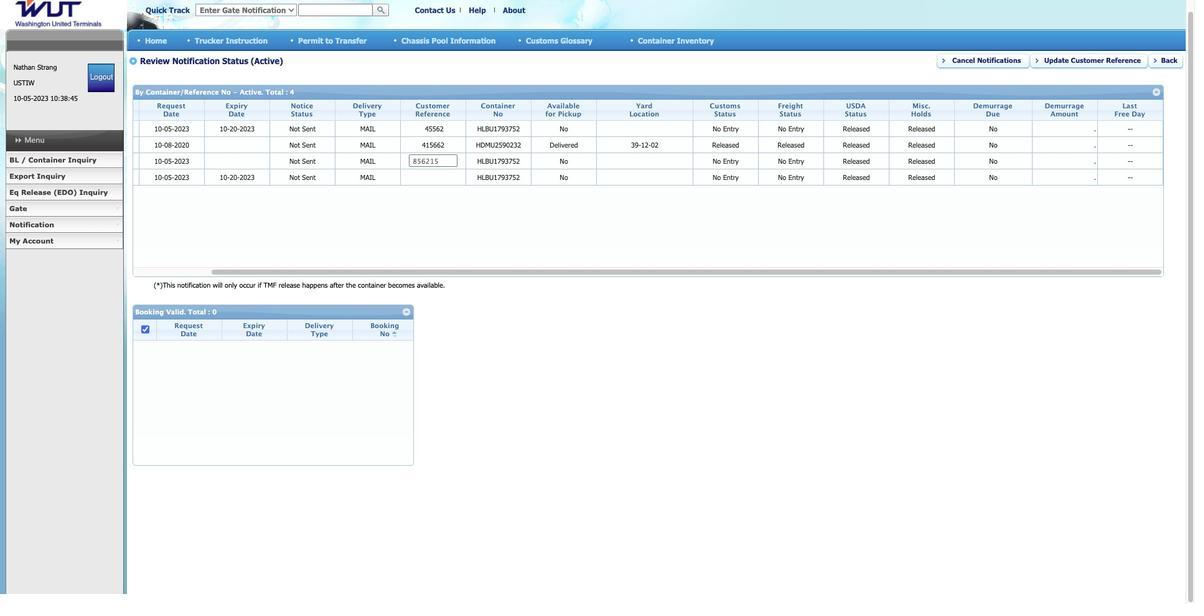 Task type: locate. For each thing, give the bounding box(es) containing it.
help link
[[469, 6, 486, 14]]

0 horizontal spatial container
[[28, 156, 66, 164]]

container up export inquiry
[[28, 156, 66, 164]]

container inventory
[[638, 36, 714, 45]]

inquiry right "(edo)" at top
[[79, 188, 108, 196]]

None text field
[[298, 4, 373, 16]]

notification link
[[6, 217, 123, 233]]

bl / container inquiry link
[[6, 152, 123, 168]]

chassis
[[402, 36, 430, 45]]

eq release (edo) inquiry link
[[6, 184, 123, 201]]

10-05-2023 10:38:45
[[13, 94, 78, 102]]

us
[[446, 6, 456, 14]]

account
[[23, 237, 54, 245]]

inquiry up 'export inquiry' link
[[68, 156, 97, 164]]

about link
[[503, 6, 526, 14]]

gate
[[9, 204, 27, 212]]

transfer
[[335, 36, 367, 45]]

container
[[638, 36, 675, 45], [28, 156, 66, 164]]

quick track
[[146, 6, 190, 14]]

trucker instruction
[[195, 36, 268, 45]]

inquiry
[[68, 156, 97, 164], [37, 172, 65, 180], [79, 188, 108, 196]]

my account
[[9, 237, 54, 245]]

notification
[[9, 220, 54, 229]]

0 vertical spatial container
[[638, 36, 675, 45]]

10:38:45
[[51, 94, 78, 102]]

/
[[21, 156, 26, 164]]

home
[[145, 36, 167, 45]]

nathan
[[13, 63, 35, 71]]

permit to transfer
[[298, 36, 367, 45]]

ustiw
[[13, 78, 35, 87]]

chassis pool information
[[402, 36, 496, 45]]

inquiry down bl / container inquiry
[[37, 172, 65, 180]]

customs
[[526, 36, 559, 45]]

0 vertical spatial inquiry
[[68, 156, 97, 164]]

eq release (edo) inquiry
[[9, 188, 108, 196]]

1 horizontal spatial container
[[638, 36, 675, 45]]

contact
[[415, 6, 444, 14]]

05-
[[23, 94, 33, 102]]

2 vertical spatial inquiry
[[79, 188, 108, 196]]

container left inventory
[[638, 36, 675, 45]]

export inquiry link
[[6, 168, 123, 184]]

trucker
[[195, 36, 224, 45]]

gate link
[[6, 201, 123, 217]]

pool
[[432, 36, 448, 45]]

1 vertical spatial container
[[28, 156, 66, 164]]

instruction
[[226, 36, 268, 45]]



Task type: vqa. For each thing, say whether or not it's contained in the screenshot.
TO
yes



Task type: describe. For each thing, give the bounding box(es) containing it.
help
[[469, 6, 486, 14]]

nathan strang
[[13, 63, 57, 71]]

inquiry for (edo)
[[79, 188, 108, 196]]

inventory
[[677, 36, 714, 45]]

quick
[[146, 6, 167, 14]]

customs glossary
[[526, 36, 593, 45]]

about
[[503, 6, 526, 14]]

strang
[[37, 63, 57, 71]]

release
[[21, 188, 51, 196]]

my account link
[[6, 233, 123, 249]]

glossary
[[561, 36, 593, 45]]

track
[[169, 6, 190, 14]]

(edo)
[[53, 188, 77, 196]]

information
[[451, 36, 496, 45]]

inquiry for container
[[68, 156, 97, 164]]

login image
[[88, 64, 115, 92]]

2023
[[33, 94, 48, 102]]

eq
[[9, 188, 19, 196]]

1 vertical spatial inquiry
[[37, 172, 65, 180]]

contact us link
[[415, 6, 456, 14]]

permit
[[298, 36, 323, 45]]

10-
[[13, 94, 23, 102]]

my
[[9, 237, 20, 245]]

bl
[[9, 156, 19, 164]]

export inquiry
[[9, 172, 65, 180]]

bl / container inquiry
[[9, 156, 97, 164]]

export
[[9, 172, 35, 180]]

contact us
[[415, 6, 456, 14]]

to
[[326, 36, 333, 45]]



